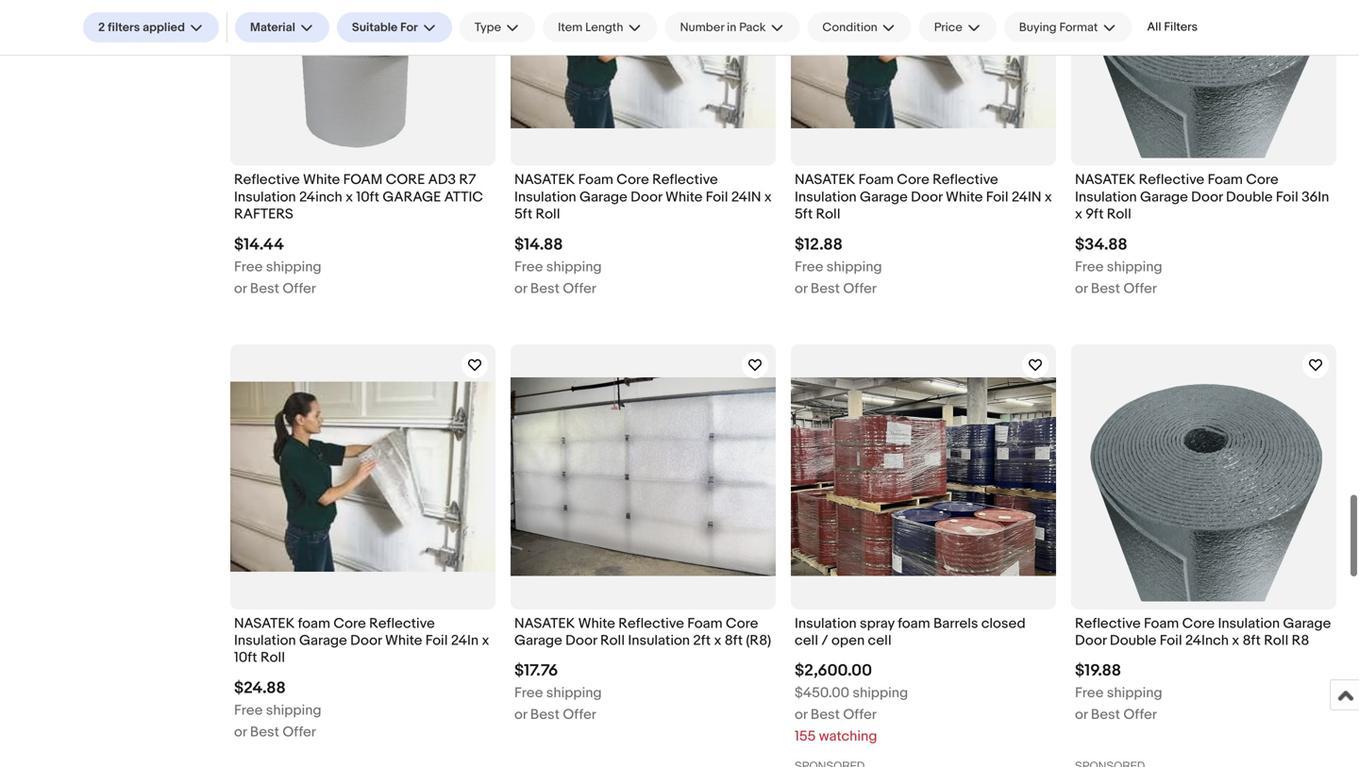 Task type: describe. For each thing, give the bounding box(es) containing it.
buying format
[[1019, 20, 1098, 35]]

filters
[[108, 20, 140, 35]]

shipping for $14.88
[[546, 258, 602, 275]]

format
[[1060, 20, 1098, 35]]

shipping for $12.88
[[827, 258, 882, 275]]

all filters
[[1147, 20, 1198, 34]]

core for $24.88
[[334, 615, 366, 632]]

foam inside nasatek foam core reflective insulation garage door white foil 24in x 10ft roll
[[298, 615, 330, 632]]

$14.88
[[514, 235, 563, 255]]

white for $12.88
[[946, 189, 983, 206]]

free for $19.88
[[1075, 685, 1104, 702]]

buying format button
[[1004, 12, 1132, 42]]

reflective inside reflective foam core insulation garage door double foil 24inch x 8ft roll r8
[[1075, 615, 1141, 632]]

number in pack
[[680, 20, 766, 35]]

x for $17.76
[[714, 632, 722, 649]]

or for $2,600.00
[[795, 707, 808, 724]]

insulation inside reflective white foam core ad3 r7 insulation 24inch x 10ft garage attic rafters
[[234, 189, 296, 206]]

x for $14.88
[[764, 189, 772, 206]]

x inside reflective foam core insulation garage door double foil 24inch x 8ft roll r8
[[1232, 632, 1240, 649]]

$34.88
[[1075, 235, 1128, 255]]

shipping for $34.88
[[1107, 258, 1163, 275]]

$2,600.00
[[795, 661, 872, 681]]

foam
[[343, 172, 383, 188]]

reflective white foam core ad3 r7 insulation 24inch x 10ft garage attic rafters image
[[263, 0, 462, 166]]

garage inside reflective foam core insulation garage door double foil 24inch x 8ft roll r8
[[1283, 615, 1331, 632]]

shipping for $24.88
[[266, 702, 322, 719]]

foam for $14.88
[[578, 172, 613, 188]]

applied
[[143, 20, 185, 35]]

offer for $14.88
[[563, 280, 597, 297]]

rafters
[[234, 206, 293, 223]]

$12.88 free shipping or best offer
[[795, 235, 882, 297]]

price button
[[919, 12, 997, 42]]

number
[[680, 20, 724, 35]]

insulation spray foam  barrels closed cell / open cell link
[[795, 615, 1053, 654]]

insulation inside nasatek reflective foam core insulation garage door double foil 36in x 9ft roll
[[1075, 189, 1137, 206]]

offer for $17.76
[[563, 707, 597, 724]]

foil for $14.88
[[706, 189, 728, 206]]

core for $12.88
[[897, 172, 930, 188]]

core
[[386, 172, 425, 188]]

suitable for button
[[337, 12, 452, 42]]

free for $34.88
[[1075, 258, 1104, 275]]

offer for $34.88
[[1124, 280, 1157, 297]]

offer for $12.88
[[843, 280, 877, 297]]

5ft for $12.88
[[795, 206, 813, 223]]

or for $24.88
[[234, 724, 247, 741]]

(r8)
[[746, 632, 771, 649]]

shipping for $2,600.00
[[853, 685, 908, 702]]

or for $12.88
[[795, 280, 808, 297]]

suitable
[[352, 20, 398, 35]]

nasatek white reflective foam core garage door roll insulation 2ft x 8ft (r8) image
[[511, 377, 776, 576]]

ad3
[[428, 172, 456, 188]]

roll inside nasatek white reflective foam core garage door roll insulation 2ft x 8ft (r8)
[[600, 632, 625, 649]]

2 filters applied button
[[83, 12, 219, 42]]

nasatek white reflective foam core garage door roll insulation 2ft x 8ft (r8)
[[514, 615, 771, 649]]

foil inside reflective foam core insulation garage door double foil 24inch x 8ft roll r8
[[1160, 632, 1182, 649]]

door for $24.88
[[350, 632, 382, 649]]

door inside reflective foam core insulation garage door double foil 24inch x 8ft roll r8
[[1075, 632, 1107, 649]]

free for $14.44
[[234, 258, 263, 275]]

garage for $24.88
[[299, 632, 347, 649]]

reflective inside reflective white foam core ad3 r7 insulation 24inch x 10ft garage attic rafters
[[234, 172, 300, 188]]

core for $19.88
[[1182, 615, 1215, 632]]

door for $12.88
[[911, 189, 943, 206]]

best for $2,600.00
[[811, 707, 840, 724]]

10ft inside reflective white foam core ad3 r7 insulation 24inch x 10ft garage attic rafters
[[356, 189, 379, 206]]

foam inside nasatek reflective foam core insulation garage door double foil 36in x 9ft roll
[[1208, 172, 1243, 188]]

garage for $17.76
[[514, 632, 562, 649]]

type
[[475, 20, 501, 35]]

free for $17.76
[[514, 685, 543, 702]]

core inside nasatek white reflective foam core garage door roll insulation 2ft x 8ft (r8)
[[726, 615, 758, 632]]

free for $14.88
[[514, 258, 543, 275]]

24inch
[[1186, 632, 1229, 649]]

2ft
[[693, 632, 711, 649]]

foam inside nasatek white reflective foam core garage door roll insulation 2ft x 8ft (r8)
[[687, 615, 723, 632]]

nasatek foam core reflective insulation garage door white foil 24in x 5ft roll image for $12.88
[[791, 0, 1056, 128]]

best for $19.88
[[1091, 707, 1120, 724]]

$17.76 free shipping or best offer
[[514, 661, 602, 724]]

for
[[400, 20, 418, 35]]

item length
[[558, 20, 623, 35]]

/
[[822, 632, 828, 649]]

door for $14.88
[[631, 189, 662, 206]]

$450.00
[[795, 685, 850, 702]]

nasatek for $12.88
[[795, 172, 855, 188]]

2
[[98, 20, 105, 35]]

item length button
[[543, 12, 657, 42]]

insulation spray foam  barrels closed cell / open cell
[[795, 615, 1026, 649]]

x for $12.88
[[1045, 189, 1052, 206]]

shipping for $19.88
[[1107, 685, 1163, 702]]

nasatek foam core reflective insulation garage door white foil 24in x 10ft roll link
[[234, 615, 492, 671]]

5ft for $14.88
[[514, 206, 533, 223]]

closed
[[981, 615, 1026, 632]]

insulation inside nasatek foam core reflective insulation garage door white foil 24in x 10ft roll
[[234, 632, 296, 649]]

material button
[[235, 12, 329, 42]]

nasatek foam core reflective insulation garage door white foil 24in x 5ft roll image for $14.88
[[511, 0, 776, 128]]

nasatek reflective foam core insulation garage door double foil 36in x 9ft roll link
[[1075, 172, 1333, 228]]

roll for $24.88
[[260, 650, 285, 667]]

nasatek for $17.76
[[514, 615, 575, 632]]

nasatek foam core reflective insulation garage door white foil 24in x 5ft roll link for $12.88
[[795, 172, 1053, 228]]

pack
[[739, 20, 766, 35]]

roll for $34.88
[[1107, 206, 1132, 223]]

garage for $12.88
[[860, 189, 908, 206]]

$14.44
[[234, 235, 284, 255]]

x for $34.88
[[1075, 206, 1083, 223]]

nasatek reflective foam core insulation garage door double foil 36in x 9ft roll image
[[1071, 0, 1337, 158]]

$24.88
[[234, 679, 286, 698]]

r8
[[1292, 632, 1310, 649]]

material
[[250, 20, 295, 35]]

shipping for $14.44
[[266, 258, 322, 275]]

condition button
[[807, 12, 912, 42]]

155
[[795, 728, 816, 745]]

24in for $14.88
[[731, 189, 761, 206]]

foil for $12.88
[[986, 189, 1009, 206]]

reflective foam core insulation garage door double foil 24inch x 8ft roll r8 image
[[1071, 352, 1337, 602]]



Task type: vqa. For each thing, say whether or not it's contained in the screenshot.
60% inside the Up To 60% Off Puma, Direct From The Brand
no



Task type: locate. For each thing, give the bounding box(es) containing it.
free inside $17.76 free shipping or best offer
[[514, 685, 543, 702]]

shipping inside $14.44 free shipping or best offer
[[266, 258, 322, 275]]

or for $19.88
[[1075, 707, 1088, 724]]

best inside $34.88 free shipping or best offer
[[1091, 280, 1120, 297]]

foam for $12.88
[[859, 172, 894, 188]]

nasatek foam core reflective insulation garage door white foil 24in x 10ft roll image
[[230, 382, 496, 572]]

free
[[234, 258, 263, 275], [514, 258, 543, 275], [795, 258, 824, 275], [1075, 258, 1104, 275], [514, 685, 543, 702], [1075, 685, 1104, 702], [234, 702, 263, 719]]

2 8ft from the left
[[1243, 632, 1261, 649]]

x inside nasatek reflective foam core insulation garage door double foil 36in x 9ft roll
[[1075, 206, 1083, 223]]

insulation inside reflective foam core insulation garage door double foil 24inch x 8ft roll r8
[[1218, 615, 1280, 632]]

white inside reflective white foam core ad3 r7 insulation 24inch x 10ft garage attic rafters
[[303, 172, 340, 188]]

2 filters applied
[[98, 20, 185, 35]]

10ft up the $24.88
[[234, 650, 257, 667]]

1 horizontal spatial foam
[[898, 615, 930, 632]]

reflective white foam core ad3 r7 insulation 24inch x 10ft garage attic rafters link
[[234, 172, 492, 228]]

shipping down $2,600.00
[[853, 685, 908, 702]]

offer for $19.88
[[1124, 707, 1157, 724]]

nasatek inside nasatek reflective foam core insulation garage door double foil 36in x 9ft roll
[[1075, 172, 1136, 188]]

type button
[[459, 12, 535, 42]]

0 horizontal spatial nasatek foam core reflective insulation garage door white foil 24in x 5ft roll
[[514, 172, 772, 223]]

best down $12.88
[[811, 280, 840, 297]]

garage up $14.88 free shipping or best offer
[[580, 189, 628, 206]]

insulation inside insulation spray foam  barrels closed cell / open cell
[[795, 615, 857, 632]]

nasatek foam core reflective insulation garage door white foil 24in x 10ft roll
[[234, 615, 489, 667]]

$24.88 free shipping or best offer
[[234, 679, 322, 741]]

foam
[[298, 615, 330, 632], [898, 615, 930, 632]]

all filters button
[[1140, 12, 1205, 42]]

best down $14.44
[[250, 280, 279, 297]]

number in pack button
[[665, 12, 800, 42]]

reflective foam core insulation garage door double foil 24inch x 8ft roll r8 link
[[1075, 615, 1333, 654]]

nasatek white reflective foam core garage door roll insulation 2ft x 8ft (r8) link
[[514, 615, 772, 654]]

in
[[727, 20, 737, 35]]

white for $24.88
[[385, 632, 422, 649]]

double left 36in on the right top
[[1226, 189, 1273, 206]]

best down the $14.88
[[530, 280, 560, 297]]

nasatek foam core reflective insulation garage door white foil 24in x 5ft roll
[[514, 172, 772, 223], [795, 172, 1052, 223]]

0 horizontal spatial 10ft
[[234, 650, 257, 667]]

8ft
[[725, 632, 743, 649], [1243, 632, 1261, 649]]

double inside reflective foam core insulation garage door double foil 24inch x 8ft roll r8
[[1110, 632, 1157, 649]]

double
[[1226, 189, 1273, 206], [1110, 632, 1157, 649]]

shipping down the $19.88
[[1107, 685, 1163, 702]]

best for $14.88
[[530, 280, 560, 297]]

buying
[[1019, 20, 1057, 35]]

10ft
[[356, 189, 379, 206], [234, 650, 257, 667]]

roll up the $14.88
[[536, 206, 560, 223]]

reflective inside nasatek foam core reflective insulation garage door white foil 24in x 10ft roll
[[369, 615, 435, 632]]

shipping inside $34.88 free shipping or best offer
[[1107, 258, 1163, 275]]

roll up $17.76 free shipping or best offer
[[600, 632, 625, 649]]

or inside $34.88 free shipping or best offer
[[1075, 280, 1088, 297]]

0 horizontal spatial double
[[1110, 632, 1157, 649]]

1 horizontal spatial cell
[[868, 632, 892, 649]]

insulation up the $24.88
[[234, 632, 296, 649]]

foil for $24.88
[[425, 632, 448, 649]]

or down the $24.88
[[234, 724, 247, 741]]

1 nasatek foam core reflective insulation garage door white foil 24in x 5ft roll from the left
[[514, 172, 772, 223]]

roll
[[536, 206, 560, 223], [816, 206, 841, 223], [1107, 206, 1132, 223], [600, 632, 625, 649], [1264, 632, 1289, 649], [260, 650, 285, 667]]

roll inside nasatek reflective foam core insulation garage door double foil 36in x 9ft roll
[[1107, 206, 1132, 223]]

10ft inside nasatek foam core reflective insulation garage door white foil 24in x 10ft roll
[[234, 650, 257, 667]]

reflective inside nasatek reflective foam core insulation garage door double foil 36in x 9ft roll
[[1139, 172, 1205, 188]]

or down $34.88
[[1075, 280, 1088, 297]]

door inside nasatek white reflective foam core garage door roll insulation 2ft x 8ft (r8)
[[566, 632, 597, 649]]

double up the $19.88
[[1110, 632, 1157, 649]]

or for $34.88
[[1075, 280, 1088, 297]]

0 vertical spatial double
[[1226, 189, 1273, 206]]

10ft down "foam" on the left top of page
[[356, 189, 379, 206]]

shipping for $17.76
[[546, 685, 602, 702]]

foam for $19.88
[[1144, 615, 1179, 632]]

foam inside reflective foam core insulation garage door double foil 24inch x 8ft roll r8
[[1144, 615, 1179, 632]]

garage inside nasatek foam core reflective insulation garage door white foil 24in x 10ft roll
[[299, 632, 347, 649]]

door for $34.88
[[1191, 189, 1223, 206]]

shipping inside $19.88 free shipping or best offer
[[1107, 685, 1163, 702]]

1 horizontal spatial nasatek foam core reflective insulation garage door white foil 24in x 5ft roll link
[[795, 172, 1053, 228]]

nasatek inside nasatek white reflective foam core garage door roll insulation 2ft x 8ft (r8)
[[514, 615, 575, 632]]

cell
[[795, 632, 818, 649], [868, 632, 892, 649]]

garage for $14.88
[[580, 189, 628, 206]]

foam inside insulation spray foam  barrels closed cell / open cell
[[898, 615, 930, 632]]

or down the $19.88
[[1075, 707, 1088, 724]]

double inside nasatek reflective foam core insulation garage door double foil 36in x 9ft roll
[[1226, 189, 1273, 206]]

roll for $14.88
[[536, 206, 560, 223]]

2 foam from the left
[[898, 615, 930, 632]]

or for $14.44
[[234, 280, 247, 297]]

offer inside $14.44 free shipping or best offer
[[283, 280, 316, 297]]

x for $24.88
[[482, 632, 489, 649]]

0 horizontal spatial 8ft
[[725, 632, 743, 649]]

1 vertical spatial double
[[1110, 632, 1157, 649]]

nasatek inside nasatek foam core reflective insulation garage door white foil 24in x 10ft roll
[[234, 615, 295, 632]]

white for $14.88
[[665, 189, 703, 206]]

$2,600.00 $450.00 shipping or best offer 155 watching
[[795, 661, 908, 745]]

shipping down $17.76
[[546, 685, 602, 702]]

best inside $2,600.00 $450.00 shipping or best offer 155 watching
[[811, 707, 840, 724]]

insulation up 9ft
[[1075, 189, 1137, 206]]

1 24in from the left
[[731, 189, 761, 206]]

or inside $17.76 free shipping or best offer
[[514, 707, 527, 724]]

best for $12.88
[[811, 280, 840, 297]]

watching
[[819, 728, 877, 745]]

0 horizontal spatial nasatek foam core reflective insulation garage door white foil 24in x 5ft roll link
[[514, 172, 772, 228]]

2 5ft from the left
[[795, 206, 813, 223]]

foil
[[706, 189, 728, 206], [986, 189, 1009, 206], [1276, 189, 1299, 206], [425, 632, 448, 649], [1160, 632, 1182, 649]]

5ft up $12.88
[[795, 206, 813, 223]]

insulation inside nasatek white reflective foam core garage door roll insulation 2ft x 8ft (r8)
[[628, 632, 690, 649]]

suitable for
[[352, 20, 418, 35]]

condition
[[823, 20, 878, 35]]

shipping
[[266, 258, 322, 275], [546, 258, 602, 275], [827, 258, 882, 275], [1107, 258, 1163, 275], [546, 685, 602, 702], [853, 685, 908, 702], [1107, 685, 1163, 702], [266, 702, 322, 719]]

2 nasatek foam core reflective insulation garage door white foil 24in x 5ft roll from the left
[[795, 172, 1052, 223]]

best inside $14.44 free shipping or best offer
[[250, 280, 279, 297]]

nasatek foam core reflective insulation garage door white foil 24in x 5ft roll for $12.88
[[795, 172, 1052, 223]]

or for $14.88
[[514, 280, 527, 297]]

shipping inside $17.76 free shipping or best offer
[[546, 685, 602, 702]]

or inside $14.44 free shipping or best offer
[[234, 280, 247, 297]]

best inside $19.88 free shipping or best offer
[[1091, 707, 1120, 724]]

cell down spray at right bottom
[[868, 632, 892, 649]]

insulation up 24inch
[[1218, 615, 1280, 632]]

nasatek foam core reflective insulation garage door white foil 24in x 5ft roll image
[[511, 0, 776, 128], [791, 0, 1056, 128]]

or down $14.44
[[234, 280, 247, 297]]

or down the $14.88
[[514, 280, 527, 297]]

1 vertical spatial 10ft
[[234, 650, 257, 667]]

free inside $34.88 free shipping or best offer
[[1075, 258, 1104, 275]]

nasatek up $12.88
[[795, 172, 855, 188]]

nasatek up the $24.88
[[234, 615, 295, 632]]

nasatek for $14.88
[[514, 172, 575, 188]]

best inside $12.88 free shipping or best offer
[[811, 280, 840, 297]]

door for $17.76
[[566, 632, 597, 649]]

x inside nasatek foam core reflective insulation garage door white foil 24in x 10ft roll
[[482, 632, 489, 649]]

insulation up the $14.88
[[514, 189, 576, 206]]

free for $12.88
[[795, 258, 824, 275]]

filters
[[1164, 20, 1198, 34]]

all
[[1147, 20, 1162, 34]]

best down $17.76
[[530, 707, 560, 724]]

shipping down the $14.88
[[546, 258, 602, 275]]

0 vertical spatial 10ft
[[356, 189, 379, 206]]

nasatek reflective foam core insulation garage door double foil 36in x 9ft roll
[[1075, 172, 1329, 223]]

best down $34.88
[[1091, 280, 1120, 297]]

1 8ft from the left
[[725, 632, 743, 649]]

offer inside $34.88 free shipping or best offer
[[1124, 280, 1157, 297]]

0 horizontal spatial 5ft
[[514, 206, 533, 223]]

offer inside $24.88 free shipping or best offer
[[283, 724, 316, 741]]

best for $24.88
[[250, 724, 279, 741]]

best down the $19.88
[[1091, 707, 1120, 724]]

$14.88 free shipping or best offer
[[514, 235, 602, 297]]

free for $24.88
[[234, 702, 263, 719]]

0 horizontal spatial 24in
[[731, 189, 761, 206]]

1 horizontal spatial 5ft
[[795, 206, 813, 223]]

x inside nasatek white reflective foam core garage door roll insulation 2ft x 8ft (r8)
[[714, 632, 722, 649]]

roll inside nasatek foam core reflective insulation garage door white foil 24in x 10ft roll
[[260, 650, 285, 667]]

roll up $12.88
[[816, 206, 841, 223]]

best down $450.00
[[811, 707, 840, 724]]

1 horizontal spatial nasatek foam core reflective insulation garage door white foil 24in x 5ft roll image
[[791, 0, 1056, 128]]

1 cell from the left
[[795, 632, 818, 649]]

roll right 9ft
[[1107, 206, 1132, 223]]

or for $17.76
[[514, 707, 527, 724]]

offer for $2,600.00
[[843, 707, 877, 724]]

5ft up the $14.88
[[514, 206, 533, 223]]

1 5ft from the left
[[514, 206, 533, 223]]

roll for $12.88
[[816, 206, 841, 223]]

shipping inside $2,600.00 $450.00 shipping or best offer 155 watching
[[853, 685, 908, 702]]

shipping down the $24.88
[[266, 702, 322, 719]]

1 nasatek foam core reflective insulation garage door white foil 24in x 5ft roll image from the left
[[511, 0, 776, 128]]

best inside $24.88 free shipping or best offer
[[250, 724, 279, 741]]

garage up $24.88 free shipping or best offer
[[299, 632, 347, 649]]

garage up $17.76
[[514, 632, 562, 649]]

best
[[250, 280, 279, 297], [530, 280, 560, 297], [811, 280, 840, 297], [1091, 280, 1120, 297], [530, 707, 560, 724], [811, 707, 840, 724], [1091, 707, 1120, 724], [250, 724, 279, 741]]

or inside $24.88 free shipping or best offer
[[234, 724, 247, 741]]

insulation up rafters
[[234, 189, 296, 206]]

shipping down $12.88
[[827, 258, 882, 275]]

r7
[[459, 172, 476, 188]]

$12.88
[[795, 235, 843, 255]]

24in
[[731, 189, 761, 206], [1012, 189, 1042, 206]]

or down $12.88
[[795, 280, 808, 297]]

8ft right 24inch
[[1243, 632, 1261, 649]]

24in for $12.88
[[1012, 189, 1042, 206]]

length
[[585, 20, 623, 35]]

spray
[[860, 615, 895, 632]]

foil inside nasatek foam core reflective insulation garage door white foil 24in x 10ft roll
[[425, 632, 448, 649]]

free inside $19.88 free shipping or best offer
[[1075, 685, 1104, 702]]

or inside $19.88 free shipping or best offer
[[1075, 707, 1088, 724]]

offer for $24.88
[[283, 724, 316, 741]]

core for $14.88
[[617, 172, 649, 188]]

1 horizontal spatial 24in
[[1012, 189, 1042, 206]]

free inside $12.88 free shipping or best offer
[[795, 258, 824, 275]]

foil inside nasatek reflective foam core insulation garage door double foil 36in x 9ft roll
[[1276, 189, 1299, 206]]

$19.88 free shipping or best offer
[[1075, 661, 1163, 724]]

foam up $24.88 free shipping or best offer
[[298, 615, 330, 632]]

reflective white foam core ad3 r7 insulation 24inch x 10ft garage attic rafters
[[234, 172, 483, 223]]

attic
[[444, 189, 483, 206]]

free inside $14.88 free shipping or best offer
[[514, 258, 543, 275]]

1 horizontal spatial 10ft
[[356, 189, 379, 206]]

nasatek foam core reflective insulation garage door white foil 24in x 5ft roll for $14.88
[[514, 172, 772, 223]]

white inside nasatek foam core reflective insulation garage door white foil 24in x 10ft roll
[[385, 632, 422, 649]]

x inside reflective white foam core ad3 r7 insulation 24inch x 10ft garage attic rafters
[[346, 189, 353, 206]]

garage up r8
[[1283, 615, 1331, 632]]

nasatek up 9ft
[[1075, 172, 1136, 188]]

free down the $24.88
[[234, 702, 263, 719]]

free inside $14.44 free shipping or best offer
[[234, 258, 263, 275]]

roll left r8
[[1264, 632, 1289, 649]]

door inside nasatek foam core reflective insulation garage door white foil 24in x 10ft roll
[[350, 632, 382, 649]]

1 horizontal spatial nasatek foam core reflective insulation garage door white foil 24in x 5ft roll
[[795, 172, 1052, 223]]

core inside nasatek reflective foam core insulation garage door double foil 36in x 9ft roll
[[1246, 172, 1279, 188]]

core inside reflective foam core insulation garage door double foil 24inch x 8ft roll r8
[[1182, 615, 1215, 632]]

1 foam from the left
[[298, 615, 330, 632]]

offer inside $14.88 free shipping or best offer
[[563, 280, 597, 297]]

or down $17.76
[[514, 707, 527, 724]]

$19.88
[[1075, 661, 1121, 681]]

nasatek up $17.76
[[514, 615, 575, 632]]

$17.76
[[514, 661, 558, 681]]

free down $17.76
[[514, 685, 543, 702]]

best down the $24.88
[[250, 724, 279, 741]]

0 horizontal spatial cell
[[795, 632, 818, 649]]

insulation spray foam  barrels closed cell / open cell image
[[791, 377, 1056, 576]]

garage
[[383, 189, 441, 206]]

best inside $14.88 free shipping or best offer
[[530, 280, 560, 297]]

9ft
[[1086, 206, 1104, 223]]

insulation up $12.88
[[795, 189, 857, 206]]

1 horizontal spatial 8ft
[[1243, 632, 1261, 649]]

free inside $24.88 free shipping or best offer
[[234, 702, 263, 719]]

offer
[[283, 280, 316, 297], [563, 280, 597, 297], [843, 280, 877, 297], [1124, 280, 1157, 297], [563, 707, 597, 724], [843, 707, 877, 724], [1124, 707, 1157, 724], [283, 724, 316, 741]]

nasatek up the $14.88
[[514, 172, 575, 188]]

garage up $12.88 free shipping or best offer
[[860, 189, 908, 206]]

best inside $17.76 free shipping or best offer
[[530, 707, 560, 724]]

$14.44 free shipping or best offer
[[234, 235, 322, 297]]

nasatek foam core reflective insulation garage door white foil 24in x 5ft roll link
[[514, 172, 772, 228], [795, 172, 1053, 228]]

garage for $34.88
[[1140, 189, 1188, 206]]

nasatek foam core reflective insulation garage door white foil 24in x 5ft roll link for $14.88
[[514, 172, 772, 228]]

2 nasatek foam core reflective insulation garage door white foil 24in x 5ft roll image from the left
[[791, 0, 1056, 128]]

garage
[[580, 189, 628, 206], [860, 189, 908, 206], [1140, 189, 1188, 206], [1283, 615, 1331, 632], [299, 632, 347, 649], [514, 632, 562, 649]]

or inside $2,600.00 $450.00 shipping or best offer 155 watching
[[795, 707, 808, 724]]

foil for $34.88
[[1276, 189, 1299, 206]]

or inside $12.88 free shipping or best offer
[[795, 280, 808, 297]]

offer inside $19.88 free shipping or best offer
[[1124, 707, 1157, 724]]

best for $17.76
[[530, 707, 560, 724]]

white
[[303, 172, 340, 188], [665, 189, 703, 206], [946, 189, 983, 206], [578, 615, 615, 632], [385, 632, 422, 649]]

8ft inside nasatek white reflective foam core garage door roll insulation 2ft x 8ft (r8)
[[725, 632, 743, 649]]

reflective foam core insulation garage door double foil 24inch x 8ft roll r8
[[1075, 615, 1331, 649]]

8ft left '(r8)' at bottom
[[725, 632, 743, 649]]

free down the $14.88
[[514, 258, 543, 275]]

reflective inside nasatek white reflective foam core garage door roll insulation 2ft x 8ft (r8)
[[619, 615, 684, 632]]

garage up $34.88 free shipping or best offer
[[1140, 189, 1188, 206]]

free down $14.44
[[234, 258, 263, 275]]

core inside nasatek foam core reflective insulation garage door white foil 24in x 10ft roll
[[334, 615, 366, 632]]

free down $12.88
[[795, 258, 824, 275]]

door inside nasatek reflective foam core insulation garage door double foil 36in x 9ft roll
[[1191, 189, 1223, 206]]

1 horizontal spatial double
[[1226, 189, 1273, 206]]

garage inside nasatek reflective foam core insulation garage door double foil 36in x 9ft roll
[[1140, 189, 1188, 206]]

insulation up /
[[795, 615, 857, 632]]

or up 155
[[795, 707, 808, 724]]

foam
[[578, 172, 613, 188], [859, 172, 894, 188], [1208, 172, 1243, 188], [687, 615, 723, 632], [1144, 615, 1179, 632]]

shipping down $34.88
[[1107, 258, 1163, 275]]

shipping inside $24.88 free shipping or best offer
[[266, 702, 322, 719]]

or inside $14.88 free shipping or best offer
[[514, 280, 527, 297]]

best for $14.44
[[250, 280, 279, 297]]

$34.88 free shipping or best offer
[[1075, 235, 1163, 297]]

open
[[832, 632, 865, 649]]

2 cell from the left
[[868, 632, 892, 649]]

24in
[[451, 632, 479, 649]]

roll inside reflective foam core insulation garage door double foil 24inch x 8ft roll r8
[[1264, 632, 1289, 649]]

or
[[234, 280, 247, 297], [514, 280, 527, 297], [795, 280, 808, 297], [1075, 280, 1088, 297], [514, 707, 527, 724], [795, 707, 808, 724], [1075, 707, 1088, 724], [234, 724, 247, 741]]

garage inside nasatek white reflective foam core garage door roll insulation 2ft x 8ft (r8)
[[514, 632, 562, 649]]

item
[[558, 20, 583, 35]]

0 horizontal spatial nasatek foam core reflective insulation garage door white foil 24in x 5ft roll image
[[511, 0, 776, 128]]

best for $34.88
[[1091, 280, 1120, 297]]

free down $34.88
[[1075, 258, 1104, 275]]

8ft inside reflective foam core insulation garage door double foil 24inch x 8ft roll r8
[[1243, 632, 1261, 649]]

cell left /
[[795, 632, 818, 649]]

5ft
[[514, 206, 533, 223], [795, 206, 813, 223]]

2 24in from the left
[[1012, 189, 1042, 206]]

nasatek for $24.88
[[234, 615, 295, 632]]

shipping down $14.44
[[266, 258, 322, 275]]

insulation left '2ft'
[[628, 632, 690, 649]]

roll up the $24.88
[[260, 650, 285, 667]]

1 nasatek foam core reflective insulation garage door white foil 24in x 5ft roll link from the left
[[514, 172, 772, 228]]

24inch
[[299, 189, 342, 206]]

offer inside $12.88 free shipping or best offer
[[843, 280, 877, 297]]

shipping inside $12.88 free shipping or best offer
[[827, 258, 882, 275]]

free down the $19.88
[[1075, 685, 1104, 702]]

white inside nasatek white reflective foam core garage door roll insulation 2ft x 8ft (r8)
[[578, 615, 615, 632]]

price
[[934, 20, 963, 35]]

36in
[[1302, 189, 1329, 206]]

offer inside $17.76 free shipping or best offer
[[563, 707, 597, 724]]

barrels
[[934, 615, 978, 632]]

foam right spray at right bottom
[[898, 615, 930, 632]]

nasatek for $34.88
[[1075, 172, 1136, 188]]

2 nasatek foam core reflective insulation garage door white foil 24in x 5ft roll link from the left
[[795, 172, 1053, 228]]

offer inside $2,600.00 $450.00 shipping or best offer 155 watching
[[843, 707, 877, 724]]

offer for $14.44
[[283, 280, 316, 297]]

x
[[346, 189, 353, 206], [764, 189, 772, 206], [1045, 189, 1052, 206], [1075, 206, 1083, 223], [482, 632, 489, 649], [714, 632, 722, 649], [1232, 632, 1240, 649]]

0 horizontal spatial foam
[[298, 615, 330, 632]]

shipping inside $14.88 free shipping or best offer
[[546, 258, 602, 275]]



